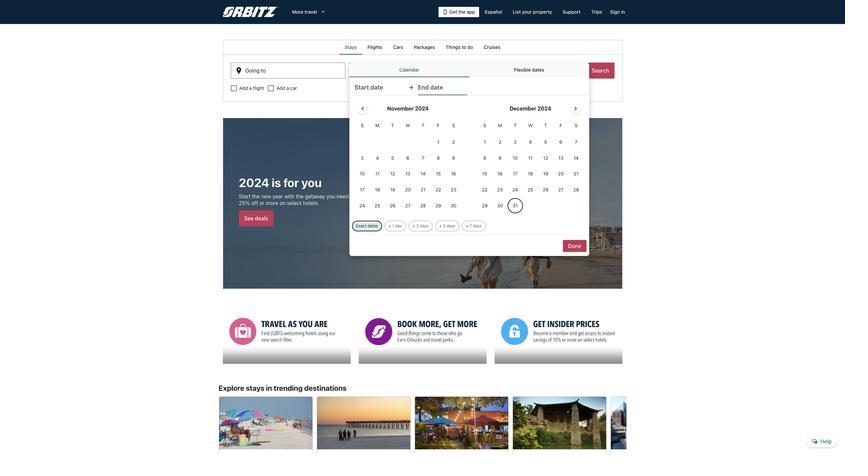 Task type: describe. For each thing, give the bounding box(es) containing it.
31 button
[[508, 198, 523, 214]]

flights
[[368, 44, 382, 50]]

get the app link
[[438, 7, 479, 17]]

1 vertical spatial 21 button
[[416, 182, 431, 198]]

flexible
[[514, 67, 531, 73]]

deals
[[255, 216, 268, 222]]

0 vertical spatial 7 button
[[569, 135, 584, 150]]

2 23 button from the left
[[492, 182, 508, 198]]

8 inside november 2024 element
[[437, 155, 440, 161]]

more travel button
[[287, 6, 332, 18]]

26 for the bottommost 26 button
[[390, 203, 396, 209]]

previous month image
[[359, 105, 367, 113]]

see
[[244, 216, 253, 222]]

select
[[287, 200, 301, 206]]

to
[[462, 44, 466, 50]]

1 horizontal spatial 13 button
[[553, 151, 569, 166]]

10 for 10 button to the left
[[360, 171, 365, 177]]

date for end date
[[430, 84, 443, 91]]

november 2024
[[387, 106, 429, 112]]

21 inside december 2024 element
[[574, 171, 579, 177]]

for
[[283, 176, 299, 190]]

0 vertical spatial 11 button
[[523, 151, 538, 166]]

start date
[[355, 84, 383, 91]]

w for november
[[406, 123, 410, 128]]

16 for 1st 16 button from the right
[[498, 171, 503, 177]]

1 horizontal spatial 26 button
[[538, 182, 553, 198]]

sign
[[610, 9, 620, 15]]

2 vertical spatial 3
[[443, 224, 445, 229]]

w for december
[[528, 123, 533, 128]]

lafayette showing a bar and night scenes as well as a small group of people image
[[415, 397, 509, 450]]

± 1 day
[[389, 224, 402, 229]]

date for start date
[[370, 84, 383, 91]]

0 vertical spatial you
[[301, 176, 322, 190]]

m for december 2024
[[498, 123, 502, 128]]

cars link
[[388, 40, 409, 55]]

0 vertical spatial 24 button
[[508, 182, 523, 198]]

23 for 2nd 23 button
[[497, 187, 503, 193]]

days for ± 3 days
[[447, 224, 455, 229]]

year
[[272, 194, 283, 200]]

a for flight
[[249, 85, 252, 91]]

things to do link
[[440, 40, 478, 55]]

0 vertical spatial 17 button
[[508, 166, 523, 182]]

december 2024
[[510, 106, 551, 112]]

see deals
[[244, 216, 268, 222]]

support
[[563, 9, 581, 15]]

or
[[259, 200, 264, 206]]

day
[[395, 224, 402, 229]]

5 for top the 5 button
[[544, 139, 547, 145]]

property
[[533, 9, 552, 15]]

2 opens in a new window image from the left
[[358, 309, 364, 315]]

3 opens in a new window image from the left
[[494, 309, 500, 315]]

1 button for december 2024
[[477, 135, 492, 150]]

2 for november 2024
[[452, 139, 455, 145]]

end date button
[[418, 80, 467, 95]]

days for ± 2 days
[[420, 224, 429, 229]]

stays
[[345, 44, 357, 50]]

0 vertical spatial 21 button
[[569, 166, 584, 182]]

17 for the topmost the 17 button
[[513, 171, 518, 177]]

5 for the leftmost the 5 button
[[391, 155, 394, 161]]

cruises
[[484, 44, 500, 50]]

1 vertical spatial 19 button
[[385, 182, 400, 198]]

list
[[513, 9, 521, 15]]

0 vertical spatial 3 button
[[508, 135, 523, 150]]

november 2024 element
[[355, 122, 461, 214]]

3 t from the left
[[514, 123, 517, 128]]

1 vertical spatial 20 button
[[400, 182, 416, 198]]

packages
[[414, 44, 435, 50]]

december 2024 element
[[477, 122, 584, 214]]

get
[[449, 9, 457, 15]]

more
[[292, 9, 303, 15]]

calendar
[[399, 67, 419, 73]]

2 s from the left
[[452, 123, 455, 128]]

12 for 12 button inside november 2024 element
[[390, 171, 395, 177]]

2 button for november 2024
[[446, 135, 461, 150]]

f for december 2024
[[560, 123, 562, 128]]

1 vertical spatial 11 button
[[370, 166, 385, 182]]

12 for 12 button inside the december 2024 element
[[543, 155, 548, 161]]

28 button inside november 2024 element
[[416, 198, 431, 214]]

2024 for december 2024
[[538, 106, 551, 112]]

more
[[266, 200, 278, 206]]

± 2 days
[[413, 224, 429, 229]]

support link
[[557, 6, 586, 18]]

0 vertical spatial 6 button
[[553, 135, 569, 150]]

1 horizontal spatial 14 button
[[569, 151, 584, 166]]

3 s from the left
[[483, 123, 486, 128]]

travel
[[305, 9, 317, 15]]

do
[[468, 44, 473, 50]]

app
[[467, 9, 475, 15]]

japanese tea gardens featuring a garden and a pond image
[[513, 397, 606, 450]]

car
[[290, 85, 297, 91]]

2 vertical spatial 7
[[470, 224, 472, 229]]

0 horizontal spatial 4 button
[[370, 151, 385, 166]]

list your property link
[[508, 6, 557, 18]]

1 for december 2024
[[484, 139, 486, 145]]

gulf shores showing general coastal views and a sandy beach as well as a small group of people image
[[219, 397, 313, 450]]

1 opens in a new window image from the left
[[222, 309, 228, 315]]

2 8 button from the left
[[477, 151, 492, 166]]

1 vertical spatial 25 button
[[370, 198, 385, 214]]

1 vertical spatial 14 button
[[416, 166, 431, 182]]

0 horizontal spatial 5 button
[[385, 151, 400, 166]]

6 for left 6 button
[[406, 155, 409, 161]]

dates for flexible dates
[[532, 67, 544, 73]]

flexible dates link
[[469, 63, 589, 77]]

things
[[446, 44, 461, 50]]

trips link
[[586, 6, 608, 18]]

tab list containing stays
[[223, 40, 622, 55]]

± 3 days
[[439, 224, 455, 229]]

off
[[251, 200, 258, 206]]

24 for topmost 24 button
[[512, 187, 518, 193]]

with
[[284, 194, 294, 200]]

end
[[418, 84, 429, 91]]

9 for first the 9 button from the right
[[499, 155, 502, 161]]

1 button for november 2024
[[431, 135, 446, 150]]

0 horizontal spatial 1
[[392, 224, 394, 229]]

29 inside december 2024 element
[[482, 203, 488, 209]]

show next card image
[[622, 430, 630, 438]]

4 t from the left
[[544, 123, 547, 128]]

flights link
[[362, 40, 388, 55]]

31
[[513, 203, 518, 209]]

done button
[[563, 240, 587, 252]]

8 inside december 2024 element
[[483, 155, 486, 161]]

on
[[279, 200, 285, 206]]

0 vertical spatial 27 button
[[553, 182, 569, 198]]

sign in
[[610, 9, 625, 15]]

december
[[510, 106, 536, 112]]

1 horizontal spatial 25 button
[[523, 182, 538, 198]]

0 horizontal spatial 17 button
[[355, 182, 370, 198]]

a for car
[[286, 85, 289, 91]]

tab list containing calendar
[[349, 63, 589, 77]]

add a flight
[[239, 85, 264, 91]]

your
[[522, 9, 532, 15]]

1 15 button from the left
[[431, 166, 446, 182]]

see deals link
[[239, 211, 273, 227]]

9 for first the 9 button from the left
[[452, 155, 455, 161]]

flight
[[253, 85, 264, 91]]

1 vertical spatial 18 button
[[370, 182, 385, 198]]

new
[[261, 194, 271, 200]]

23 for second 23 button from right
[[451, 187, 456, 193]]

1 vertical spatial 7 button
[[416, 151, 431, 166]]

20 for bottom "20" button
[[405, 187, 411, 193]]

1 horizontal spatial 4 button
[[523, 135, 538, 150]]

± for ± 2 days
[[413, 224, 415, 229]]

exact
[[356, 224, 366, 229]]

± 7 days
[[466, 224, 482, 229]]

1 horizontal spatial 18 button
[[523, 166, 538, 182]]

2 16 button from the left
[[492, 166, 508, 182]]

español
[[485, 9, 502, 15]]

trips
[[591, 9, 602, 15]]

30 inside november 2024 element
[[451, 203, 457, 209]]

26 for right 26 button
[[543, 187, 549, 193]]

trending
[[274, 384, 303, 393]]

exact dates
[[356, 224, 378, 229]]

16 for first 16 button from the left
[[451, 171, 456, 177]]

1 vertical spatial 27 button
[[400, 198, 416, 214]]

sign in button
[[608, 6, 628, 18]]

the for get
[[458, 9, 466, 15]]

hotels.
[[303, 200, 319, 206]]

3 inside december 2024 element
[[514, 139, 517, 145]]

things to do
[[446, 44, 473, 50]]

20 for "20" button to the right
[[558, 171, 564, 177]]

packages link
[[409, 40, 440, 55]]

21 inside november 2024 element
[[421, 187, 426, 193]]

explore stays in trending destinations
[[219, 384, 347, 393]]

getaway
[[305, 194, 325, 200]]

2 for december 2024
[[499, 139, 501, 145]]

2024 is for you main content
[[0, 40, 845, 454]]

1 16 button from the left
[[446, 166, 461, 182]]

1 t from the left
[[391, 123, 394, 128]]

more travel
[[292, 9, 317, 15]]

0 horizontal spatial 24 button
[[355, 198, 370, 214]]



Task type: vqa. For each thing, say whether or not it's contained in the screenshot.
"Puerto Vallarta showing a beach, general coastal views and kayaking or canoeing" image
no



Task type: locate. For each thing, give the bounding box(es) containing it.
7
[[575, 139, 578, 145], [422, 155, 424, 161], [470, 224, 472, 229]]

1 vertical spatial 6
[[406, 155, 409, 161]]

2 days from the left
[[447, 224, 455, 229]]

is
[[272, 176, 281, 190]]

list your property
[[513, 9, 552, 15]]

1 horizontal spatial 29
[[482, 203, 488, 209]]

1 horizontal spatial 30
[[497, 203, 503, 209]]

15 inside december 2024 element
[[482, 171, 487, 177]]

6 inside december 2024 element
[[560, 139, 562, 145]]

25 inside november 2024 element
[[375, 203, 380, 209]]

1 8 button from the left
[[431, 151, 446, 166]]

11 for 11 button to the bottom
[[375, 171, 380, 177]]

start for start date
[[355, 84, 369, 91]]

30 button up the ± 3 days
[[446, 198, 461, 214]]

1 vertical spatial 24
[[359, 203, 365, 209]]

10 inside december 2024 element
[[513, 155, 518, 161]]

2 29 from the left
[[482, 203, 488, 209]]

1 8 from the left
[[437, 155, 440, 161]]

28 button inside december 2024 element
[[569, 182, 584, 198]]

23
[[451, 187, 456, 193], [497, 187, 503, 193]]

± left the day
[[389, 224, 391, 229]]

3 ± from the left
[[439, 224, 442, 229]]

a left the car at the top left of the page
[[286, 85, 289, 91]]

1 1 button from the left
[[431, 135, 446, 150]]

in inside dropdown button
[[621, 9, 625, 15]]

tab list
[[223, 40, 622, 55], [349, 63, 589, 77]]

29 up the ± 3 days
[[436, 203, 441, 209]]

end date
[[418, 84, 443, 91]]

29 left 31
[[482, 203, 488, 209]]

2024 right december
[[538, 106, 551, 112]]

3 inside november 2024 element
[[361, 155, 364, 161]]

0 vertical spatial 12
[[543, 155, 548, 161]]

w down december 2024
[[528, 123, 533, 128]]

0 vertical spatial 5 button
[[538, 135, 553, 150]]

29
[[436, 203, 441, 209], [482, 203, 488, 209]]

25%
[[239, 200, 250, 206]]

4 s from the left
[[575, 123, 578, 128]]

25 for 25 button to the right
[[528, 187, 533, 193]]

0 vertical spatial 14
[[574, 155, 579, 161]]

1 2 button from the left
[[446, 135, 461, 150]]

2 button for december 2024
[[492, 135, 508, 150]]

17 button right need
[[355, 182, 370, 198]]

1 vertical spatial 6 button
[[400, 151, 416, 166]]

1 23 from the left
[[451, 187, 456, 193]]

2 16 from the left
[[498, 171, 503, 177]]

add
[[239, 85, 248, 91], [277, 85, 285, 91]]

2024 is for you
[[239, 176, 322, 190]]

m
[[375, 123, 379, 128], [498, 123, 502, 128]]

0 horizontal spatial 14 button
[[416, 166, 431, 182]]

± for ± 7 days
[[466, 224, 469, 229]]

28 for 28 button within the december 2024 element
[[573, 187, 579, 193]]

7 button
[[569, 135, 584, 150], [416, 151, 431, 166]]

1 horizontal spatial 1
[[437, 139, 439, 145]]

0 horizontal spatial opens in a new window image
[[222, 309, 228, 315]]

13 for 13 button to the bottom
[[405, 171, 410, 177]]

1 9 button from the left
[[446, 151, 461, 166]]

1 vertical spatial 26 button
[[385, 198, 400, 214]]

1 horizontal spatial 16 button
[[492, 166, 508, 182]]

1 vertical spatial 4 button
[[370, 151, 385, 166]]

2 horizontal spatial 2
[[499, 139, 501, 145]]

16 button
[[446, 166, 461, 182], [492, 166, 508, 182]]

dates for exact dates
[[368, 224, 378, 229]]

1 horizontal spatial 10 button
[[508, 151, 523, 166]]

25 inside december 2024 element
[[528, 187, 533, 193]]

t down november 2024
[[422, 123, 425, 128]]

0 horizontal spatial 10 button
[[355, 166, 370, 182]]

9 inside december 2024 element
[[499, 155, 502, 161]]

12
[[543, 155, 548, 161], [390, 171, 395, 177]]

26 button
[[538, 182, 553, 198], [385, 198, 400, 214]]

18
[[528, 171, 533, 177], [375, 187, 380, 193]]

2 2 button from the left
[[492, 135, 508, 150]]

dates right flexible
[[532, 67, 544, 73]]

1 horizontal spatial the
[[296, 194, 304, 200]]

in right stays at the left bottom
[[266, 384, 272, 393]]

28 inside november 2024 element
[[420, 203, 426, 209]]

español button
[[479, 6, 508, 18]]

the up select at the left of page
[[296, 194, 304, 200]]

opens in a new window image
[[222, 309, 228, 315], [358, 309, 364, 315], [494, 309, 500, 315]]

1 horizontal spatial 24 button
[[508, 182, 523, 198]]

13 for rightmost 13 button
[[558, 155, 563, 161]]

1 add from the left
[[239, 85, 248, 91]]

0 horizontal spatial 2
[[416, 224, 419, 229]]

0 vertical spatial 26
[[543, 187, 549, 193]]

0 vertical spatial 18
[[528, 171, 533, 177]]

days left ± 7 days
[[447, 224, 455, 229]]

1 ± from the left
[[389, 224, 391, 229]]

20
[[558, 171, 564, 177], [405, 187, 411, 193]]

days right the ± 3 days
[[473, 224, 482, 229]]

0 horizontal spatial 19
[[390, 187, 395, 193]]

21 button
[[569, 166, 584, 182], [416, 182, 431, 198]]

0 horizontal spatial a
[[249, 85, 252, 91]]

24 button up 31
[[508, 182, 523, 198]]

± right ± 2 days
[[439, 224, 442, 229]]

m for november 2024
[[375, 123, 379, 128]]

0 horizontal spatial 27
[[405, 203, 411, 209]]

0 vertical spatial 12 button
[[538, 151, 553, 166]]

you
[[301, 176, 322, 190], [326, 194, 335, 200]]

f
[[437, 123, 440, 128], [560, 123, 562, 128]]

2 22 button from the left
[[477, 182, 492, 198]]

± for ± 3 days
[[439, 224, 442, 229]]

12 inside november 2024 element
[[390, 171, 395, 177]]

1 horizontal spatial 7
[[470, 224, 472, 229]]

add left flight on the left of page
[[239, 85, 248, 91]]

3 days from the left
[[473, 224, 482, 229]]

± for ± 1 day
[[389, 224, 391, 229]]

22
[[436, 187, 441, 193], [482, 187, 488, 193]]

2 30 button from the left
[[492, 198, 508, 214]]

application containing november 2024
[[355, 101, 584, 214]]

need
[[337, 194, 349, 200]]

1 horizontal spatial 28 button
[[569, 182, 584, 198]]

2
[[452, 139, 455, 145], [499, 139, 501, 145], [416, 224, 419, 229]]

travel sale activities deals image
[[223, 118, 622, 289]]

26 inside november 2024 element
[[390, 203, 396, 209]]

0 horizontal spatial w
[[406, 123, 410, 128]]

5 inside november 2024 element
[[391, 155, 394, 161]]

26 inside december 2024 element
[[543, 187, 549, 193]]

1 30 from the left
[[451, 203, 457, 209]]

4 for leftmost 4 button
[[376, 155, 379, 161]]

f for november 2024
[[437, 123, 440, 128]]

15 button
[[431, 166, 446, 182], [477, 166, 492, 182]]

1 29 from the left
[[436, 203, 441, 209]]

0 vertical spatial 21
[[574, 171, 579, 177]]

6 for the top 6 button
[[560, 139, 562, 145]]

1 vertical spatial 24 button
[[355, 198, 370, 214]]

0 horizontal spatial 15
[[436, 171, 441, 177]]

12 button inside november 2024 element
[[385, 166, 400, 182]]

stays
[[246, 384, 264, 393]]

16 inside december 2024 element
[[498, 171, 503, 177]]

1 horizontal spatial a
[[286, 85, 289, 91]]

0 horizontal spatial 18 button
[[370, 182, 385, 198]]

2024 down end
[[415, 106, 429, 112]]

pensacola beach which includes a beach, a sunset and general coastal views image
[[317, 397, 411, 450]]

2 ± from the left
[[413, 224, 415, 229]]

1 f from the left
[[437, 123, 440, 128]]

next month image
[[572, 105, 580, 113]]

2 29 button from the left
[[477, 198, 492, 214]]

25 button up exact dates
[[370, 198, 385, 214]]

t down december 2024
[[544, 123, 547, 128]]

15 inside november 2024 element
[[436, 171, 441, 177]]

1 30 button from the left
[[446, 198, 461, 214]]

19 inside december 2024 element
[[543, 171, 548, 177]]

tab list up 'calendar'
[[223, 40, 622, 55]]

1 w from the left
[[406, 123, 410, 128]]

11 for the topmost 11 button
[[528, 155, 533, 161]]

5
[[544, 139, 547, 145], [391, 155, 394, 161]]

1 23 button from the left
[[446, 182, 461, 198]]

0 vertical spatial 25 button
[[523, 182, 538, 198]]

dates right exact
[[368, 224, 378, 229]]

2 button
[[446, 135, 461, 150], [492, 135, 508, 150]]

4 button
[[523, 135, 538, 150], [370, 151, 385, 166]]

30 inside december 2024 element
[[497, 203, 503, 209]]

2 t from the left
[[422, 123, 425, 128]]

1 vertical spatial 20
[[405, 187, 411, 193]]

0 horizontal spatial 6 button
[[400, 151, 416, 166]]

1 horizontal spatial 11 button
[[523, 151, 538, 166]]

2 9 from the left
[[499, 155, 502, 161]]

1 vertical spatial 27
[[405, 203, 411, 209]]

28 button
[[569, 182, 584, 198], [416, 198, 431, 214]]

1 for november 2024
[[437, 139, 439, 145]]

2 f from the left
[[560, 123, 562, 128]]

18 inside november 2024 element
[[375, 187, 380, 193]]

9 button
[[446, 151, 461, 166], [492, 151, 508, 166]]

17 button up 31
[[508, 166, 523, 182]]

cars
[[393, 44, 403, 50]]

24 up exact
[[359, 203, 365, 209]]

0 horizontal spatial 3 button
[[355, 151, 370, 166]]

23 inside november 2024 element
[[451, 187, 456, 193]]

25 for bottom 25 button
[[375, 203, 380, 209]]

23 inside december 2024 element
[[497, 187, 503, 193]]

29 button up the ± 3 days
[[431, 198, 446, 214]]

28 inside december 2024 element
[[573, 187, 579, 193]]

in inside the "2024 is for you" 'main content'
[[266, 384, 272, 393]]

1 horizontal spatial m
[[498, 123, 502, 128]]

14 inside december 2024 element
[[574, 155, 579, 161]]

11 inside november 2024 element
[[375, 171, 380, 177]]

orbitz logo image
[[223, 7, 279, 17]]

destinations
[[304, 384, 347, 393]]

2 m from the left
[[498, 123, 502, 128]]

0 vertical spatial 19
[[543, 171, 548, 177]]

the
[[458, 9, 466, 15], [252, 194, 260, 200], [296, 194, 304, 200]]

± right the ± 3 days
[[466, 224, 469, 229]]

start up 25%
[[239, 194, 250, 200]]

days left the ± 3 days
[[420, 224, 429, 229]]

22 button
[[431, 182, 446, 198], [477, 182, 492, 198]]

0 horizontal spatial 26 button
[[385, 198, 400, 214]]

dates inside tab list
[[532, 67, 544, 73]]

14 inside november 2024 element
[[421, 171, 426, 177]]

0 horizontal spatial 15 button
[[431, 166, 446, 182]]

t
[[391, 123, 394, 128], [422, 123, 425, 128], [514, 123, 517, 128], [544, 123, 547, 128]]

3 button
[[508, 135, 523, 150], [355, 151, 370, 166]]

1 horizontal spatial 11
[[528, 155, 533, 161]]

27 inside november 2024 element
[[405, 203, 411, 209]]

22 inside december 2024 element
[[482, 187, 488, 193]]

10
[[513, 155, 518, 161], [360, 171, 365, 177]]

s
[[361, 123, 364, 128], [452, 123, 455, 128], [483, 123, 486, 128], [575, 123, 578, 128]]

19
[[543, 171, 548, 177], [390, 187, 395, 193]]

1 vertical spatial 3
[[361, 155, 364, 161]]

1 vertical spatial 10 button
[[355, 166, 370, 182]]

30 button inside november 2024 element
[[446, 198, 461, 214]]

1 horizontal spatial you
[[326, 194, 335, 200]]

18 inside december 2024 element
[[528, 171, 533, 177]]

start inside start the new year with the getaway you need and 25% off or more on select hotels.
[[239, 194, 250, 200]]

1 vertical spatial 7
[[422, 155, 424, 161]]

1 9 from the left
[[452, 155, 455, 161]]

the for start
[[252, 194, 260, 200]]

4 ± from the left
[[466, 224, 469, 229]]

2 horizontal spatial 2024
[[538, 106, 551, 112]]

1 horizontal spatial 7 button
[[569, 135, 584, 150]]

download the app button image
[[443, 9, 448, 15]]

in right sign
[[621, 9, 625, 15]]

start up previous month icon
[[355, 84, 369, 91]]

add for add a car
[[277, 85, 285, 91]]

add for add a flight
[[239, 85, 248, 91]]

30 left 31
[[497, 203, 503, 209]]

2024 for november 2024
[[415, 106, 429, 112]]

2 add from the left
[[277, 85, 285, 91]]

application inside the "2024 is for you" 'main content'
[[355, 101, 584, 214]]

1 vertical spatial you
[[326, 194, 335, 200]]

1 vertical spatial 13 button
[[400, 166, 416, 182]]

0 vertical spatial 19 button
[[538, 166, 553, 182]]

7 inside november 2024 element
[[422, 155, 424, 161]]

2 22 from the left
[[482, 187, 488, 193]]

add a car
[[277, 85, 297, 91]]

the up the "off"
[[252, 194, 260, 200]]

27 button
[[553, 182, 569, 198], [400, 198, 416, 214]]

0 horizontal spatial 13
[[405, 171, 410, 177]]

0 vertical spatial 10
[[513, 155, 518, 161]]

1 inside november 2024 element
[[437, 139, 439, 145]]

27 inside december 2024 element
[[558, 187, 564, 193]]

0 vertical spatial 27
[[558, 187, 564, 193]]

1 date from the left
[[370, 84, 383, 91]]

2 horizontal spatial days
[[473, 224, 482, 229]]

2 1 button from the left
[[477, 135, 492, 150]]

0 vertical spatial 18 button
[[523, 166, 538, 182]]

1 horizontal spatial 12 button
[[538, 151, 553, 166]]

start the new year with the getaway you need and 25% off or more on select hotels.
[[239, 194, 359, 206]]

0 horizontal spatial 20 button
[[400, 182, 416, 198]]

17 inside december 2024 element
[[513, 171, 518, 177]]

1 vertical spatial start
[[239, 194, 250, 200]]

november
[[387, 106, 414, 112]]

1 horizontal spatial 2
[[452, 139, 455, 145]]

9
[[452, 155, 455, 161], [499, 155, 502, 161]]

14
[[574, 155, 579, 161], [421, 171, 426, 177]]

16
[[451, 171, 456, 177], [498, 171, 503, 177]]

2 horizontal spatial 7
[[575, 139, 578, 145]]

1 horizontal spatial 14
[[574, 155, 579, 161]]

7 inside december 2024 element
[[575, 139, 578, 145]]

2 23 from the left
[[497, 187, 503, 193]]

12 button inside december 2024 element
[[538, 151, 553, 166]]

you left need
[[326, 194, 335, 200]]

2 a from the left
[[286, 85, 289, 91]]

1 s from the left
[[361, 123, 364, 128]]

add left the car at the top left of the page
[[277, 85, 285, 91]]

explore
[[219, 384, 244, 393]]

2 9 button from the left
[[492, 151, 508, 166]]

you inside start the new year with the getaway you need and 25% off or more on select hotels.
[[326, 194, 335, 200]]

19 inside november 2024 element
[[390, 187, 395, 193]]

1 inside december 2024 element
[[484, 139, 486, 145]]

30 up the ± 3 days
[[451, 203, 457, 209]]

1 horizontal spatial 20 button
[[553, 166, 569, 182]]

0 horizontal spatial 2024
[[239, 176, 269, 190]]

25 button
[[523, 182, 538, 198], [370, 198, 385, 214]]

27 for 27 button to the top
[[558, 187, 564, 193]]

2 8 from the left
[[483, 155, 486, 161]]

search
[[592, 68, 609, 74]]

± right the day
[[413, 224, 415, 229]]

start date button
[[355, 80, 404, 95]]

21
[[574, 171, 579, 177], [421, 187, 426, 193]]

22 inside november 2024 element
[[436, 187, 441, 193]]

get the app
[[449, 9, 475, 15]]

and
[[350, 194, 359, 200]]

27 for the bottom 27 button
[[405, 203, 411, 209]]

1 vertical spatial 21
[[421, 187, 426, 193]]

1 button
[[431, 135, 446, 150], [477, 135, 492, 150]]

2 w from the left
[[528, 123, 533, 128]]

0 horizontal spatial 21 button
[[416, 182, 431, 198]]

2024 up 'new'
[[239, 176, 269, 190]]

0 horizontal spatial 8 button
[[431, 151, 446, 166]]

1 horizontal spatial 8 button
[[477, 151, 492, 166]]

you up getaway
[[301, 176, 322, 190]]

1 horizontal spatial 10
[[513, 155, 518, 161]]

13 button
[[553, 151, 569, 166], [400, 166, 416, 182]]

w down november 2024
[[406, 123, 410, 128]]

0 horizontal spatial 28
[[420, 203, 426, 209]]

0 horizontal spatial 4
[[376, 155, 379, 161]]

0 horizontal spatial 5
[[391, 155, 394, 161]]

0 horizontal spatial 27 button
[[400, 198, 416, 214]]

17 for the 17 button to the left
[[360, 187, 365, 193]]

1 horizontal spatial 24
[[512, 187, 518, 193]]

w inside november 2024 element
[[406, 123, 410, 128]]

f inside november 2024 element
[[437, 123, 440, 128]]

2 date from the left
[[430, 84, 443, 91]]

17
[[513, 171, 518, 177], [360, 187, 365, 193]]

19 button
[[538, 166, 553, 182], [385, 182, 400, 198]]

0 horizontal spatial in
[[266, 384, 272, 393]]

17 inside november 2024 element
[[360, 187, 365, 193]]

6 inside november 2024 element
[[406, 155, 409, 161]]

1 16 from the left
[[451, 171, 456, 177]]

days for ± 7 days
[[473, 224, 482, 229]]

9 inside november 2024 element
[[452, 155, 455, 161]]

29 inside november 2024 element
[[436, 203, 441, 209]]

t down "november"
[[391, 123, 394, 128]]

10 inside november 2024 element
[[360, 171, 365, 177]]

11
[[528, 155, 533, 161], [375, 171, 380, 177]]

tab list down do
[[349, 63, 589, 77]]

25 button up 31 button
[[523, 182, 538, 198]]

1 horizontal spatial 30 button
[[492, 198, 508, 214]]

1 vertical spatial 19
[[390, 187, 395, 193]]

1 horizontal spatial 6 button
[[553, 135, 569, 150]]

directional image
[[408, 85, 414, 91]]

start for start the new year with the getaway you need and 25% off or more on select hotels.
[[239, 194, 250, 200]]

start inside button
[[355, 84, 369, 91]]

1 m from the left
[[375, 123, 379, 128]]

11 inside december 2024 element
[[528, 155, 533, 161]]

f inside december 2024 element
[[560, 123, 562, 128]]

1 15 from the left
[[436, 171, 441, 177]]

1 a from the left
[[249, 85, 252, 91]]

5 button
[[538, 135, 553, 150], [385, 151, 400, 166]]

w
[[406, 123, 410, 128], [528, 123, 533, 128]]

0 horizontal spatial 7 button
[[416, 151, 431, 166]]

w inside december 2024 element
[[528, 123, 533, 128]]

0 vertical spatial 28 button
[[569, 182, 584, 198]]

1 vertical spatial in
[[266, 384, 272, 393]]

1 days from the left
[[420, 224, 429, 229]]

30 button
[[446, 198, 461, 214], [492, 198, 508, 214]]

0 horizontal spatial 7
[[422, 155, 424, 161]]

the right get
[[458, 9, 466, 15]]

2 15 from the left
[[482, 171, 487, 177]]

0 horizontal spatial you
[[301, 176, 322, 190]]

done
[[568, 243, 581, 249]]

26
[[543, 187, 549, 193], [390, 203, 396, 209]]

1
[[437, 139, 439, 145], [484, 139, 486, 145], [392, 224, 394, 229]]

2 30 from the left
[[497, 203, 503, 209]]

24 for left 24 button
[[359, 203, 365, 209]]

29 button up ± 7 days
[[477, 198, 492, 214]]

0 vertical spatial 28
[[573, 187, 579, 193]]

5 inside december 2024 element
[[544, 139, 547, 145]]

cruises link
[[478, 40, 506, 55]]

search button
[[587, 63, 614, 79]]

24 up 31
[[512, 187, 518, 193]]

10 for the rightmost 10 button
[[513, 155, 518, 161]]

1 vertical spatial 12
[[390, 171, 395, 177]]

1 29 button from the left
[[431, 198, 446, 214]]

12 inside december 2024 element
[[543, 155, 548, 161]]

0 vertical spatial 17
[[513, 171, 518, 177]]

2 15 button from the left
[[477, 166, 492, 182]]

1 horizontal spatial 6
[[560, 139, 562, 145]]

13 inside december 2024 element
[[558, 155, 563, 161]]

chattanooga which includes modern architecture, a fountain and a river or creek image
[[610, 397, 704, 450]]

a left flight on the left of page
[[249, 85, 252, 91]]

13 inside november 2024 element
[[405, 171, 410, 177]]

flexible dates
[[514, 67, 544, 73]]

28 for 28 button within the november 2024 element
[[420, 203, 426, 209]]

6
[[560, 139, 562, 145], [406, 155, 409, 161]]

t down december
[[514, 123, 517, 128]]

4 for the right 4 button
[[529, 139, 532, 145]]

3
[[514, 139, 517, 145], [361, 155, 364, 161], [443, 224, 445, 229]]

0 horizontal spatial 18
[[375, 187, 380, 193]]

24 button up exact
[[355, 198, 370, 214]]

30 button left 31
[[492, 198, 508, 214]]

16 inside november 2024 element
[[451, 171, 456, 177]]

1 22 button from the left
[[431, 182, 446, 198]]

17 button
[[508, 166, 523, 182], [355, 182, 370, 198]]

stays link
[[339, 40, 362, 55]]

application
[[355, 101, 584, 214]]

0 vertical spatial 5
[[544, 139, 547, 145]]

show previous card image
[[215, 430, 223, 438]]

1 22 from the left
[[436, 187, 441, 193]]

calendar link
[[349, 63, 469, 77]]

29 button
[[431, 198, 446, 214], [477, 198, 492, 214]]



